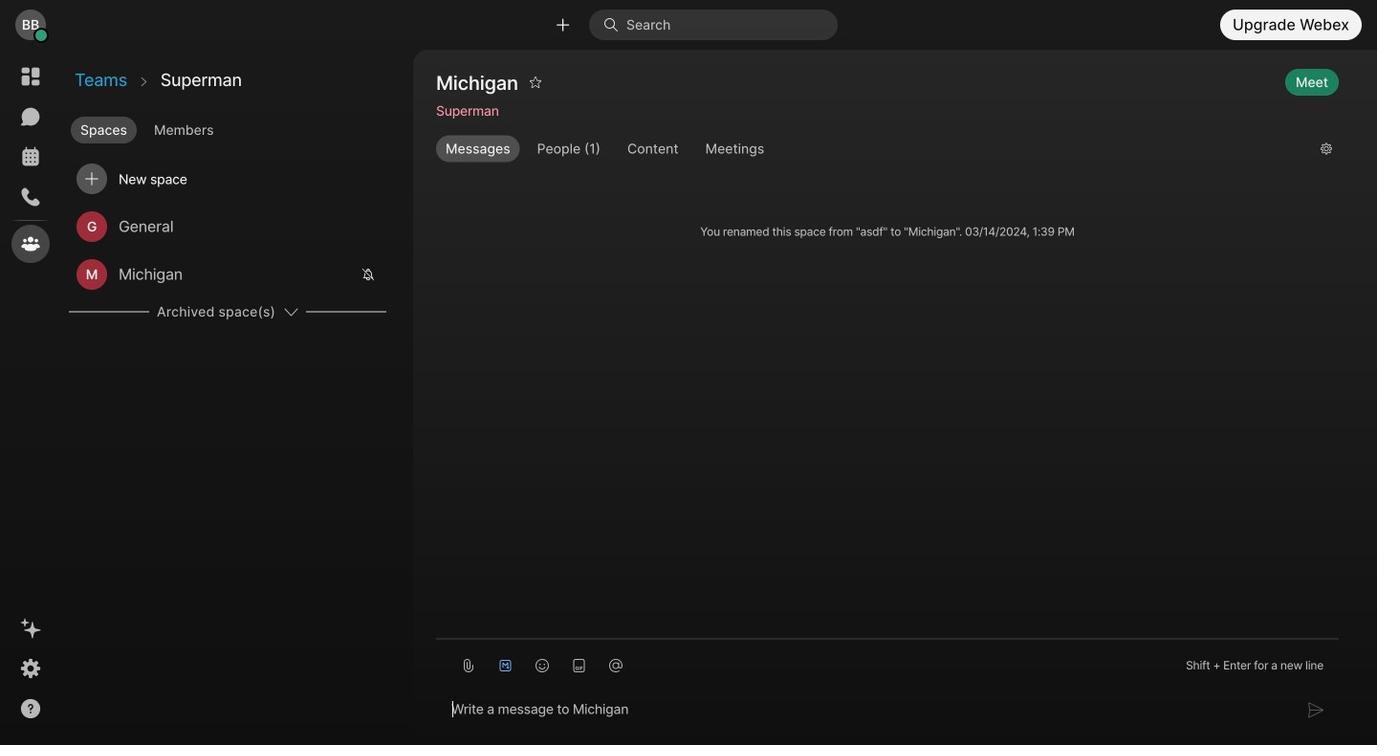 Task type: locate. For each thing, give the bounding box(es) containing it.
group
[[436, 135, 1306, 162]]

general list item
[[69, 203, 386, 251]]

notifications are muted for this space image
[[362, 268, 375, 281]]

webex tab list
[[11, 57, 50, 263]]

list item
[[69, 155, 386, 203]]

navigation
[[0, 50, 61, 745]]

tab list
[[67, 109, 411, 145]]

arrow down_16 image
[[283, 304, 298, 320]]



Task type: vqa. For each thing, say whether or not it's contained in the screenshot.
General list item
yes



Task type: describe. For each thing, give the bounding box(es) containing it.
message composer toolbar element
[[436, 640, 1339, 684]]

michigan, notifications are muted for this space list item
[[69, 251, 386, 298]]



